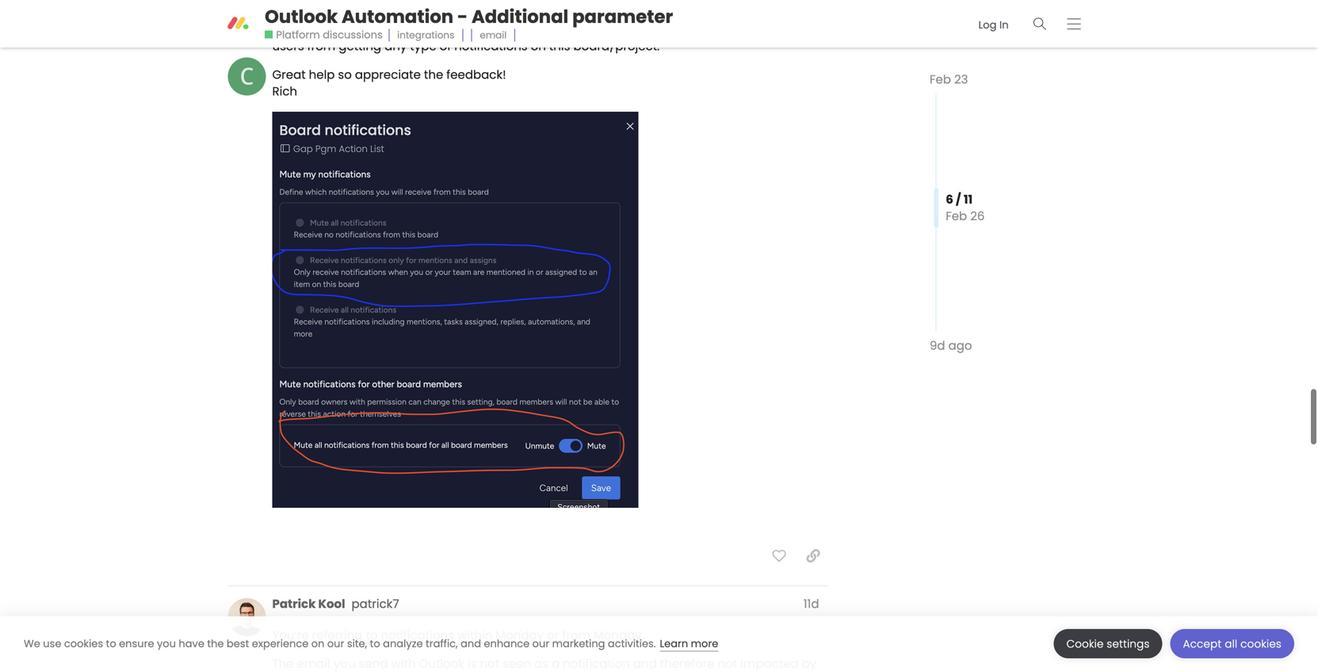 Task type: vqa. For each thing, say whether or not it's contained in the screenshot.
we in the ) AS WE ARE ATTEMPTING TO MINIMIZE/ELIMINATE USERS FROM GETTING ANY TYPE OF NOTIFICATIONS ON THIS BOARD/PROJECT.
yes



Task type: describe. For each thing, give the bounding box(es) containing it.
email link
[[471, 25, 515, 46]]

outlook automation - additional parameter platform discussions
[[265, 4, 673, 42]]

we
[[24, 637, 40, 651]]

monday for to
[[427, 0, 476, 5]]

patrick
[[272, 596, 316, 613]]

notification inside 'only thing is according to monday notification settings i don't think we can mute all notifications (in'
[[479, 0, 546, 5]]

of
[[440, 38, 451, 55]]

feb inside 6 / 11 feb 26
[[946, 207, 967, 224]]

site,
[[347, 637, 367, 651]]

tags list
[[389, 25, 523, 46]]

2 our from the left
[[532, 637, 549, 651]]

notifications inside ) as we are attempting to minimize/eliminate users from getting any type of notifications on this board/project.
[[454, 38, 528, 55]]

board/project.
[[573, 38, 660, 55]]

9d ago link
[[930, 337, 972, 354]]

ensure
[[119, 637, 154, 651]]

settings inside 'only thing is according to monday notification settings i don't think we can mute all notifications (in'
[[549, 0, 596, 5]]

11d
[[803, 596, 819, 613]]

patrick kool patrick7
[[272, 596, 399, 613]]

cookies for all
[[1240, 637, 1282, 652]]

6
[[946, 191, 953, 208]]

email
[[480, 29, 507, 42]]

parameter
[[572, 4, 673, 29]]

outlook automation - additional parameter link
[[265, 4, 673, 29]]

11d link
[[803, 596, 819, 613]]

heading containing patrick kool
[[264, 596, 828, 616]]

red
[[368, 4, 391, 21]]

so
[[338, 66, 352, 83]]

) and still run an automation which is what we prefer…thoughts??..so we are thinking to use the notification (in
[[272, 4, 815, 38]]

don't
[[605, 0, 636, 5]]

to inside ) as we are attempting to minimize/eliminate users from getting any type of notifications on this board/project.
[[663, 21, 675, 38]]

thinking
[[295, 21, 342, 38]]

platform discussions link
[[265, 28, 383, 42]]

platform
[[276, 28, 320, 42]]

search image
[[1033, 18, 1047, 30]]

is inside ) and still run an automation which is what we prefer…thoughts??..so we are thinking to use the notification (in
[[602, 4, 611, 21]]

feedback!
[[446, 66, 506, 83]]

referring
[[312, 627, 363, 644]]

are inside ) as we are attempting to minimize/eliminate users from getting any type of notifications on this board/project.
[[570, 21, 590, 38]]

you
[[157, 637, 176, 651]]

outlook
[[265, 4, 338, 29]]

best
[[227, 637, 249, 651]]

image image
[[272, 112, 638, 508]]

23
[[954, 71, 968, 88]]

feb 23 link
[[930, 71, 968, 88]]

what
[[614, 4, 644, 21]]

/
[[956, 191, 961, 208]]

an
[[471, 4, 487, 21]]

i
[[599, 0, 602, 5]]

copy a link to this post to clipboard image
[[806, 549, 820, 563]]

prefer…thoughts??..so
[[668, 4, 795, 21]]

notification inside ) and still run an automation which is what we prefer…thoughts??..so we are thinking to use the notification (in
[[408, 21, 475, 38]]

(in inside ) and still run an automation which is what we prefer…thoughts??..so we are thinking to use the notification (in
[[478, 21, 494, 38]]

we inside ) as we are attempting to minimize/eliminate users from getting any type of notifications on this board/project.
[[550, 21, 567, 38]]

help
[[309, 66, 335, 83]]

the inside ) and still run an automation which is what we prefer…thoughts??..so we are thinking to use the notification (in
[[385, 21, 404, 38]]

marketing
[[552, 637, 605, 651]]

accept all cookies button
[[1170, 629, 1294, 659]]

enhance
[[484, 637, 530, 651]]

you're referring to notifications within monday or from monday.
[[272, 627, 644, 644]]

run
[[449, 4, 468, 21]]

) for as
[[524, 21, 529, 38]]

to left ensure
[[106, 637, 116, 651]]

we right what on the top of the page
[[647, 4, 664, 21]]

and inside dialog
[[461, 637, 481, 651]]

patrick7 link
[[352, 596, 399, 613]]

getting
[[339, 38, 381, 55]]

automation inside ) and still run an automation which is what we prefer…thoughts??..so we are thinking to use the notification (in
[[490, 4, 561, 21]]

kool
[[318, 596, 345, 613]]

only
[[272, 0, 299, 5]]

cookies for use
[[64, 637, 103, 651]]

menu image
[[1067, 18, 1081, 30]]

have
[[179, 637, 204, 651]]

minimize/eliminate
[[679, 21, 794, 38]]

activities.
[[608, 637, 656, 651]]

11
[[964, 191, 973, 208]]

from inside ) as we are attempting to minimize/eliminate users from getting any type of notifications on this board/project.
[[307, 38, 335, 55]]

log
[[979, 18, 997, 32]]

patrick kool link
[[272, 596, 345, 613]]

this
[[549, 38, 570, 55]]

think
[[639, 0, 667, 5]]

any
[[384, 38, 407, 55]]

great help so appreciate the feedback! rich
[[272, 66, 506, 100]]

like this post image
[[772, 549, 786, 563]]

1 vertical spatial on
[[311, 637, 324, 651]]

mute
[[717, 0, 748, 5]]

all
[[1225, 637, 1237, 652]]

monday for within
[[496, 627, 544, 644]]



Task type: locate. For each thing, give the bounding box(es) containing it.
26
[[970, 207, 985, 224]]

1 are from the left
[[272, 21, 292, 38]]

is right thing
[[336, 0, 345, 5]]

1 vertical spatial use
[[43, 637, 61, 651]]

appreciate
[[355, 66, 421, 83]]

0 horizontal spatial )
[[391, 4, 396, 21]]

type
[[410, 38, 436, 55]]

learn more link
[[660, 637, 718, 652]]

on inside ) as we are attempting to minimize/eliminate users from getting any type of notifications on this board/project.
[[531, 38, 546, 55]]

traffic,
[[426, 637, 458, 651]]

to
[[412, 0, 424, 5], [346, 21, 358, 38], [663, 21, 675, 38], [366, 627, 378, 644], [106, 637, 116, 651], [370, 637, 380, 651]]

1 vertical spatial notifications
[[454, 38, 528, 55]]

0 vertical spatial use
[[361, 21, 382, 38]]

1 horizontal spatial our
[[532, 637, 549, 651]]

0 horizontal spatial and
[[399, 4, 423, 21]]

or
[[547, 627, 559, 644]]

notification
[[479, 0, 546, 5], [408, 21, 475, 38]]

0 vertical spatial feb
[[930, 71, 951, 88]]

2 cookies from the left
[[1240, 637, 1282, 652]]

2 horizontal spatial notifications
[[454, 38, 528, 55]]

) as we are attempting to minimize/eliminate users from getting any type of notifications on this board/project.
[[272, 21, 794, 55]]

cookie settings button
[[1054, 629, 1162, 659]]

learn
[[660, 637, 688, 651]]

rich
[[272, 83, 297, 100]]

thing
[[302, 0, 333, 5]]

1 horizontal spatial notifications
[[381, 627, 454, 644]]

automation inside the outlook automation - additional parameter platform discussions
[[342, 4, 453, 29]]

1 vertical spatial and
[[461, 637, 481, 651]]

patrick7
[[352, 596, 399, 613]]

1 horizontal spatial from
[[562, 627, 590, 644]]

2 horizontal spatial the
[[424, 66, 443, 83]]

0 horizontal spatial notifications
[[272, 4, 346, 21]]

experience
[[252, 637, 309, 651]]

1 horizontal spatial automation
[[490, 4, 561, 21]]

our right the "enhance"
[[532, 637, 549, 651]]

according
[[348, 0, 409, 5]]

0 horizontal spatial the
[[207, 637, 224, 651]]

) inside ) as we are attempting to minimize/eliminate users from getting any type of notifications on this board/project.
[[524, 21, 529, 38]]

1 horizontal spatial are
[[570, 21, 590, 38]]

feb left 26
[[946, 207, 967, 224]]

notifications inside 'only thing is according to monday notification settings i don't think we can mute all notifications (in'
[[272, 4, 346, 21]]

attempting
[[593, 21, 660, 38]]

2 vertical spatial the
[[207, 637, 224, 651]]

we inside 'only thing is according to monday notification settings i don't think we can mute all notifications (in'
[[671, 0, 688, 5]]

feb 23
[[930, 71, 968, 88]]

1 cookies from the left
[[64, 637, 103, 651]]

use down according
[[361, 21, 382, 38]]

1 horizontal spatial notification
[[479, 0, 546, 5]]

still
[[426, 4, 445, 21]]

use inside ) and still run an automation which is what we prefer…thoughts??..so we are thinking to use the notification (in
[[361, 21, 382, 38]]

cookies right we
[[64, 637, 103, 651]]

log in button
[[970, 12, 1017, 38]]

we right all
[[798, 4, 815, 21]]

which
[[564, 4, 599, 21]]

dialog containing cookie settings
[[0, 617, 1318, 671]]

to down think
[[663, 21, 675, 38]]

0 vertical spatial and
[[399, 4, 423, 21]]

(in inside 'only thing is according to monday notification settings i don't think we can mute all notifications (in'
[[349, 4, 365, 21]]

0 vertical spatial on
[[531, 38, 546, 55]]

1 vertical spatial the
[[424, 66, 443, 83]]

our left site,
[[327, 637, 344, 651]]

settings left i
[[549, 0, 596, 5]]

from right 'or'
[[562, 627, 590, 644]]

are inside ) and still run an automation which is what we prefer…thoughts??..so we are thinking to use the notification (in
[[272, 21, 292, 38]]

0 horizontal spatial settings
[[549, 0, 596, 5]]

feb
[[930, 71, 951, 88], [946, 207, 967, 224]]

monday community forum image
[[227, 13, 249, 35]]

9d ago
[[930, 337, 972, 354]]

from up help
[[307, 38, 335, 55]]

cookie settings
[[1067, 637, 1150, 652]]

) for and
[[391, 4, 396, 21]]

1 horizontal spatial and
[[461, 637, 481, 651]]

notifications up feedback!
[[454, 38, 528, 55]]

and inside ) and still run an automation which is what we prefer…thoughts??..so we are thinking to use the notification (in
[[399, 4, 423, 21]]

1 our from the left
[[327, 637, 344, 651]]

)
[[391, 4, 396, 21], [524, 21, 529, 38]]

we
[[671, 0, 688, 5], [647, 4, 664, 21], [798, 4, 815, 21], [550, 21, 567, 38]]

1 vertical spatial from
[[562, 627, 590, 644]]

is
[[336, 0, 345, 5], [602, 4, 611, 21]]

integrations
[[397, 29, 454, 42]]

0 vertical spatial notification
[[479, 0, 546, 5]]

0 vertical spatial from
[[307, 38, 335, 55]]

1 vertical spatial feb
[[946, 207, 967, 224]]

blue
[[497, 21, 524, 38]]

monday inside 'only thing is according to monday notification settings i don't think we can mute all notifications (in'
[[427, 0, 476, 5]]

to inside ) and still run an automation which is what we prefer…thoughts??..so we are thinking to use the notification (in
[[346, 21, 358, 38]]

1 horizontal spatial on
[[531, 38, 546, 55]]

discussions
[[323, 28, 383, 42]]

use right we
[[43, 637, 61, 651]]

the inside great help so appreciate the feedback! rich
[[424, 66, 443, 83]]

1 horizontal spatial (in
[[478, 21, 494, 38]]

ago
[[948, 337, 972, 354]]

you're
[[272, 627, 309, 644]]

1 horizontal spatial cookies
[[1240, 637, 1282, 652]]

cookie
[[1067, 637, 1104, 652]]

) up any
[[391, 4, 396, 21]]

0 horizontal spatial automation
[[342, 4, 453, 29]]

0 horizontal spatial from
[[307, 38, 335, 55]]

2 vertical spatial notifications
[[381, 627, 454, 644]]

and right traffic, on the bottom left
[[461, 637, 481, 651]]

cookies inside button
[[1240, 637, 1282, 652]]

users
[[272, 38, 304, 55]]

only thing is according to monday notification settings i don't think we can mute all notifications (in
[[272, 0, 770, 21]]

) left as
[[524, 21, 529, 38]]

use inside dialog
[[43, 637, 61, 651]]

settings right cookie
[[1107, 637, 1150, 652]]

1 horizontal spatial settings
[[1107, 637, 1150, 652]]

use
[[361, 21, 382, 38], [43, 637, 61, 651]]

settings inside button
[[1107, 637, 1150, 652]]

to right site,
[[370, 637, 380, 651]]

2 are from the left
[[570, 21, 590, 38]]

additional
[[472, 4, 568, 29]]

analyze
[[383, 637, 423, 651]]

1 vertical spatial monday
[[496, 627, 544, 644]]

1 horizontal spatial )
[[524, 21, 529, 38]]

0 horizontal spatial is
[[336, 0, 345, 5]]

as
[[532, 21, 546, 38]]

settings
[[549, 0, 596, 5], [1107, 637, 1150, 652]]

0 horizontal spatial are
[[272, 21, 292, 38]]

and
[[399, 4, 423, 21], [461, 637, 481, 651]]

feb left 23
[[930, 71, 951, 88]]

on right you're
[[311, 637, 324, 651]]

0 vertical spatial the
[[385, 21, 404, 38]]

integrations link
[[389, 25, 463, 46]]

1 horizontal spatial the
[[385, 21, 404, 38]]

heading
[[264, 596, 828, 616]]

6 / 11 feb 26
[[946, 191, 985, 224]]

0 vertical spatial monday
[[427, 0, 476, 5]]

automation
[[342, 4, 453, 29], [490, 4, 561, 21]]

accept
[[1183, 637, 1222, 652]]

1 vertical spatial notification
[[408, 21, 475, 38]]

we left can
[[671, 0, 688, 5]]

cookies right all
[[1240, 637, 1282, 652]]

all
[[752, 0, 770, 5]]

to inside 'only thing is according to monday notification settings i don't think we can mute all notifications (in'
[[412, 0, 424, 5]]

the left best
[[207, 637, 224, 651]]

0 horizontal spatial (in
[[349, 4, 365, 21]]

cookies
[[64, 637, 103, 651], [1240, 637, 1282, 652]]

0 horizontal spatial monday
[[427, 0, 476, 5]]

on
[[531, 38, 546, 55], [311, 637, 324, 651]]

accept all cookies
[[1183, 637, 1282, 652]]

0 vertical spatial settings
[[549, 0, 596, 5]]

0 horizontal spatial notification
[[408, 21, 475, 38]]

log in navigation
[[964, 7, 1091, 41]]

the down type
[[424, 66, 443, 83]]

0 horizontal spatial on
[[311, 637, 324, 651]]

to left red
[[346, 21, 358, 38]]

1 horizontal spatial monday
[[496, 627, 544, 644]]

to left still
[[412, 0, 424, 5]]

we right as
[[550, 21, 567, 38]]

notifications
[[272, 4, 346, 21], [454, 38, 528, 55], [381, 627, 454, 644]]

) inside ) and still run an automation which is what we prefer…thoughts??..so we are thinking to use the notification (in
[[391, 4, 396, 21]]

great
[[272, 66, 306, 83]]

is inside 'only thing is according to monday notification settings i don't think we can mute all notifications (in'
[[336, 0, 345, 5]]

1 vertical spatial settings
[[1107, 637, 1150, 652]]

on left this
[[531, 38, 546, 55]]

-
[[457, 4, 468, 29]]

1 horizontal spatial use
[[361, 21, 382, 38]]

can
[[691, 0, 714, 5]]

notifications up platform
[[272, 4, 346, 21]]

and left still
[[399, 4, 423, 21]]

to down the patrick7 link
[[366, 627, 378, 644]]

0 vertical spatial notifications
[[272, 4, 346, 21]]

0 horizontal spatial cookies
[[64, 637, 103, 651]]

1 horizontal spatial is
[[602, 4, 611, 21]]

notifications down the patrick7 link
[[381, 627, 454, 644]]

monday.
[[594, 627, 644, 644]]

9d
[[930, 337, 945, 354]]

we use cookies to ensure you have the best experience on our site, to analyze traffic, and enhance our marketing activities. learn more
[[24, 637, 718, 651]]

more
[[691, 637, 718, 651]]

within
[[457, 627, 492, 644]]

the inside dialog
[[207, 637, 224, 651]]

log in
[[979, 18, 1009, 32]]

dialog
[[0, 617, 1318, 671]]

is left what on the top of the page
[[602, 4, 611, 21]]

the down according
[[385, 21, 404, 38]]

in
[[999, 18, 1009, 32]]

0 horizontal spatial use
[[43, 637, 61, 651]]

0 horizontal spatial our
[[327, 637, 344, 651]]

are
[[272, 21, 292, 38], [570, 21, 590, 38]]



